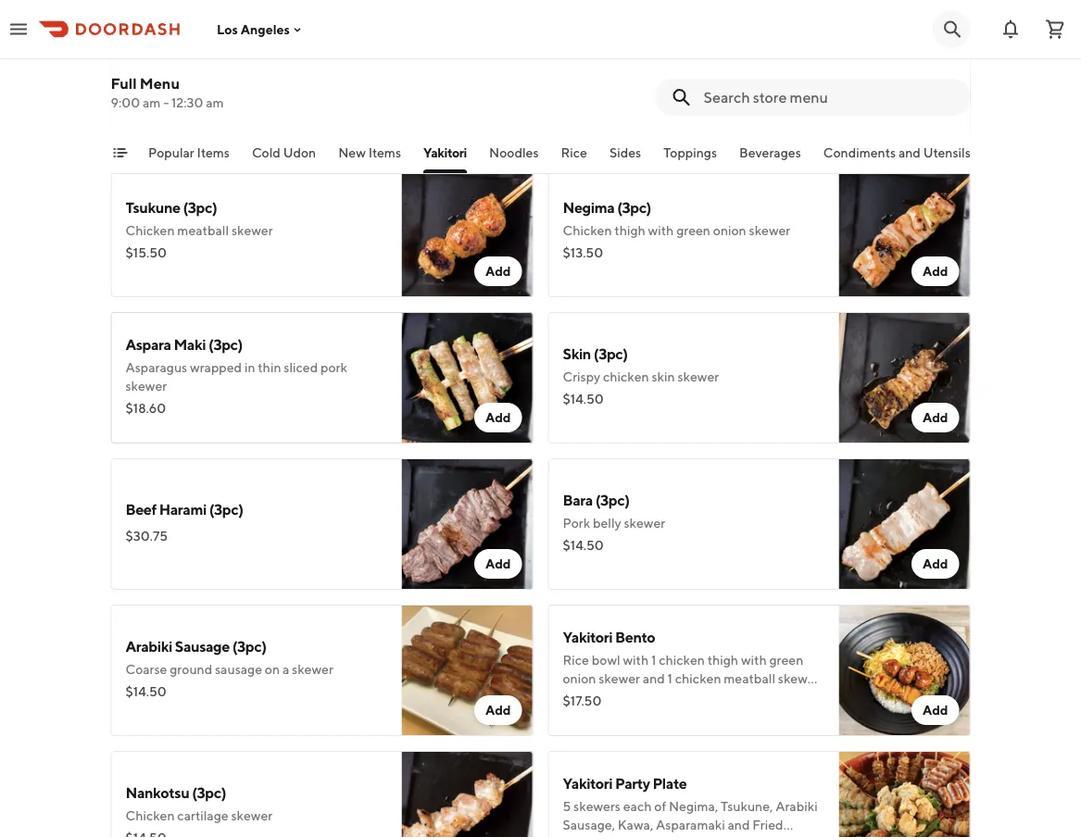 Task type: vqa. For each thing, say whether or not it's contained in the screenshot.


Task type: describe. For each thing, give the bounding box(es) containing it.
new items
[[338, 145, 401, 160]]

popular items button
[[148, 144, 229, 173]]

$14.50 inside the skin (3pc) crispy chicken skin skewer $14.50
[[563, 391, 604, 407]]

9:00
[[111, 95, 140, 110]]

negima for negima 3pc & tsukune 3pc set
[[126, 43, 177, 61]]

cold
[[251, 145, 280, 160]]

condiments
[[823, 145, 895, 160]]

-
[[163, 95, 169, 110]]

aspara
[[126, 336, 171, 353]]

aspara maki (3pc) image
[[402, 312, 533, 444]]

yakitori bowl image
[[839, 19, 970, 151]]

yakitori party plate 5 skewers each of negima, tsukune, arabiki sausage, kawa, asparamaki and fried chicken
[[563, 775, 818, 837]]

12:30
[[171, 95, 203, 110]]

add for yakitori bento
[[923, 703, 948, 718]]

add for arabiki sausage (3pc)
[[485, 703, 511, 718]]

and up item search search box
[[800, 67, 822, 82]]

and up seasoned
[[643, 671, 665, 686]]

chicken up seasoned
[[659, 653, 705, 668]]

on inside yakitori bento rice bowl with 1 chicken thigh with green onion skewer and 1 chicken meatball skewer on a bed of seasoned minced chicken and shredded egg over rice.
[[563, 690, 578, 705]]

onion inside negima (3pc) chicken thigh with green onion skewer $13.50
[[713, 223, 746, 238]]

wrapped
[[190, 360, 242, 375]]

pork
[[321, 360, 347, 375]]

bed inside yakitori bowl 2 chicken thigh with green onion skewer and 1 chicken meatball skewer on a bed of rice garnished with seaweed and green onions.
[[744, 86, 767, 101]]

1 vertical spatial rice
[[560, 145, 587, 160]]

new
[[338, 145, 365, 160]]

bento
[[615, 629, 655, 646]]

toppings
[[663, 145, 717, 160]]

party
[[615, 775, 650, 793]]

notification bell image
[[1000, 18, 1022, 40]]

full menu 9:00 am - 12:30 am
[[111, 75, 224, 110]]

seaweed
[[652, 104, 704, 120]]

(3pc) inside arabiki sausage (3pc) coarse ground sausage on a skewer $14.50
[[232, 638, 266, 655]]

tsukune inside tsukune (3pc) chicken meatball skewer $15.50
[[126, 199, 180, 216]]

$15.50
[[126, 245, 167, 260]]

$14.50 inside bara (3pc) pork belly skewer $14.50
[[563, 538, 604, 553]]

chicken up meatball,
[[181, 67, 227, 82]]

chicken up minced
[[675, 671, 721, 686]]

skin (3pc) image
[[839, 312, 970, 444]]

bara (3pc) pork belly skewer $14.50
[[563, 491, 665, 553]]

beef harami (3pc)
[[126, 501, 243, 518]]

of inside negima 3pc & tsukune 3pc set 3 each of chicken thigh with green onion and chicken meatball, great to pair with some beer
[[167, 67, 179, 82]]

condiments and utensils button
[[823, 144, 970, 173]]

los angeles
[[217, 22, 290, 37]]

tsukune (3pc) chicken meatball skewer $15.50
[[126, 199, 273, 260]]

add button for arabiki sausage (3pc)
[[474, 696, 522, 725]]

on inside arabiki sausage (3pc) coarse ground sausage on a skewer $14.50
[[265, 662, 280, 677]]

rice button
[[560, 144, 587, 173]]

yakitori bento rice bowl with 1 chicken thigh with green onion skewer and 1 chicken meatball skewer on a bed of seasoned minced chicken and shredded egg over rice.
[[563, 629, 819, 724]]

sausage
[[215, 662, 262, 677]]

3
[[126, 67, 133, 82]]

2 am from the left
[[206, 95, 224, 110]]

$17.50
[[563, 693, 602, 709]]

egg
[[621, 708, 644, 724]]

and right minced
[[783, 690, 806, 705]]

and inside negima 3pc & tsukune 3pc set 3 each of chicken thigh with green onion and chicken meatball, great to pair with some beer
[[364, 67, 386, 82]]

chicken for negima
[[563, 223, 612, 238]]

add for bara (3pc)
[[923, 556, 948, 572]]

meatball inside yakitori bento rice bowl with 1 chicken thigh with green onion skewer and 1 chicken meatball skewer on a bed of seasoned minced chicken and shredded egg over rice.
[[724, 671, 775, 686]]

some
[[333, 86, 365, 101]]

negima (3pc) image
[[839, 166, 970, 297]]

Item Search search field
[[704, 87, 956, 107]]

belly
[[593, 516, 621, 531]]

5
[[563, 799, 571, 814]]

arabiki sausage (3pc) image
[[402, 605, 533, 737]]

skin
[[652, 369, 675, 384]]

meatball,
[[174, 86, 229, 101]]

cartilage
[[177, 808, 229, 824]]

pair
[[280, 86, 302, 101]]

great
[[231, 86, 263, 101]]

beef harami (3pc) image
[[402, 459, 533, 590]]

show menu categories image
[[113, 145, 127, 160]]

chicken inside yakitori party plate 5 skewers each of negima, tsukune, arabiki sausage, kawa, asparamaki and fried chicken
[[563, 836, 612, 837]]

items for new items
[[368, 145, 401, 160]]

add for skin (3pc)
[[923, 410, 948, 425]]

green inside yakitori bento rice bowl with 1 chicken thigh with green onion skewer and 1 chicken meatball skewer on a bed of seasoned minced chicken and shredded egg over rice.
[[769, 653, 803, 668]]

tsukune,
[[721, 799, 773, 814]]

noodles button
[[489, 144, 538, 173]]

sides button
[[609, 144, 641, 173]]

$28.00
[[126, 108, 170, 123]]

$18.60
[[126, 401, 166, 416]]

beer
[[126, 104, 153, 120]]

$30.75
[[126, 529, 168, 544]]

and right seaweed
[[706, 104, 729, 120]]

and inside yakitori party plate 5 skewers each of negima, tsukune, arabiki sausage, kawa, asparamaki and fried chicken
[[728, 818, 750, 833]]

shredded
[[563, 708, 619, 724]]

add button for beef harami (3pc)
[[474, 549, 522, 579]]

cold udon
[[251, 145, 316, 160]]

(3pc) inside aspara maki (3pc) asparagus wrapped in thin sliced pork skewer $18.60
[[208, 336, 243, 353]]

arabiki inside arabiki sausage (3pc) coarse ground sausage on a skewer $14.50
[[126, 638, 172, 655]]

skewer inside negima (3pc) chicken thigh with green onion skewer $13.50
[[749, 223, 790, 238]]

asparagus
[[126, 360, 187, 375]]

set
[[303, 43, 325, 61]]

sausage
[[175, 638, 230, 655]]

tsukune inside negima 3pc & tsukune 3pc set 3 each of chicken thigh with green onion and chicken meatball, great to pair with some beer
[[219, 43, 273, 61]]

rice.
[[675, 708, 700, 724]]

a inside arabiki sausage (3pc) coarse ground sausage on a skewer $14.50
[[282, 662, 289, 677]]

$14.50 inside arabiki sausage (3pc) coarse ground sausage on a skewer $14.50
[[126, 684, 166, 699]]

(3pc) inside negima (3pc) chicken thigh with green onion skewer $13.50
[[617, 199, 651, 216]]

full
[[111, 75, 137, 92]]

bowl
[[592, 653, 620, 668]]

chicken right minced
[[735, 690, 781, 705]]

angeles
[[241, 22, 290, 37]]

popular items
[[148, 145, 229, 160]]

negima for negima (3pc)
[[563, 199, 615, 216]]

chicken for tsukune
[[126, 223, 175, 238]]

2
[[563, 67, 570, 82]]

onions.
[[768, 104, 810, 120]]

fried
[[753, 818, 783, 833]]

negima,
[[669, 799, 718, 814]]

beef
[[126, 501, 156, 518]]

minced
[[688, 690, 732, 705]]

2 3pc from the left
[[276, 43, 300, 61]]

bowl
[[615, 43, 648, 61]]

green inside negima (3pc) chicken thigh with green onion skewer $13.50
[[676, 223, 711, 238]]

nankotsu
[[126, 784, 189, 802]]

popular
[[148, 145, 194, 160]]

yakitori for party
[[563, 775, 613, 793]]

condiments and utensils
[[823, 145, 970, 160]]

nankotsu (3pc) image
[[402, 751, 533, 837]]



Task type: locate. For each thing, give the bounding box(es) containing it.
sausage,
[[563, 818, 615, 833]]

1 horizontal spatial arabiki
[[776, 799, 818, 814]]

skin
[[563, 345, 591, 363]]

thigh inside yakitori bento rice bowl with 1 chicken thigh with green onion skewer and 1 chicken meatball skewer on a bed of seasoned minced chicken and shredded egg over rice.
[[707, 653, 738, 668]]

0 horizontal spatial am
[[143, 95, 161, 110]]

yakitori left noodles
[[423, 145, 466, 160]]

maki
[[174, 336, 206, 353]]

thigh down bowl
[[621, 67, 652, 82]]

skewer inside aspara maki (3pc) asparagus wrapped in thin sliced pork skewer $18.60
[[126, 378, 167, 394]]

0 vertical spatial arabiki
[[126, 638, 172, 655]]

green
[[292, 67, 326, 82], [683, 67, 717, 82], [731, 104, 765, 120], [676, 223, 711, 238], [769, 653, 803, 668]]

0 horizontal spatial arabiki
[[126, 638, 172, 655]]

3pc
[[180, 43, 204, 61], [276, 43, 300, 61]]

(3pc) right 'harami' on the bottom left of page
[[209, 501, 243, 518]]

1 horizontal spatial 1
[[651, 653, 656, 668]]

a inside yakitori bowl 2 chicken thigh with green onion skewer and 1 chicken meatball skewer on a bed of rice garnished with seaweed and green onions.
[[735, 86, 742, 101]]

add button
[[474, 257, 522, 286], [912, 257, 959, 286], [474, 403, 522, 433], [912, 403, 959, 433], [474, 549, 522, 579], [912, 549, 959, 579], [474, 696, 522, 725], [912, 696, 959, 725]]

add for beef harami (3pc)
[[485, 556, 511, 572]]

beverages button
[[739, 144, 801, 173]]

items inside new items button
[[368, 145, 401, 160]]

a
[[735, 86, 742, 101], [282, 662, 289, 677], [580, 690, 587, 705]]

add
[[485, 264, 511, 279], [923, 264, 948, 279], [485, 410, 511, 425], [923, 410, 948, 425], [485, 556, 511, 572], [923, 556, 948, 572], [485, 703, 511, 718], [923, 703, 948, 718]]

tsukune
[[219, 43, 273, 61], [126, 199, 180, 216]]

&
[[207, 43, 216, 61]]

thigh up minced
[[707, 653, 738, 668]]

add button for bara (3pc)
[[912, 549, 959, 579]]

0 horizontal spatial meatball
[[177, 223, 229, 238]]

am left -
[[143, 95, 161, 110]]

1 vertical spatial tsukune
[[126, 199, 180, 216]]

chicken up $15.50
[[126, 223, 175, 238]]

crispy
[[563, 369, 600, 384]]

0 vertical spatial each
[[136, 67, 164, 82]]

0 horizontal spatial tsukune
[[126, 199, 180, 216]]

arabiki up coarse
[[126, 638, 172, 655]]

a up shredded
[[580, 690, 587, 705]]

0 horizontal spatial 3pc
[[180, 43, 204, 61]]

pork
[[563, 516, 590, 531]]

rice inside yakitori bowl 2 chicken thigh with green onion skewer and 1 chicken meatball skewer on a bed of rice garnished with seaweed and green onions.
[[785, 86, 811, 101]]

chicken inside nankotsu (3pc) chicken cartilage skewer
[[126, 808, 175, 824]]

0 horizontal spatial 1
[[563, 86, 568, 101]]

1 horizontal spatial on
[[563, 690, 578, 705]]

add button for aspara maki (3pc)
[[474, 403, 522, 433]]

beverages
[[739, 145, 801, 160]]

rice
[[785, 86, 811, 101], [560, 145, 587, 160], [563, 653, 589, 668]]

and down tsukune,
[[728, 818, 750, 833]]

onion up some on the top of the page
[[328, 67, 362, 82]]

yakitori inside yakitori bowl 2 chicken thigh with green onion skewer and 1 chicken meatball skewer on a bed of rice garnished with seaweed and green onions.
[[563, 43, 613, 61]]

1
[[563, 86, 568, 101], [651, 653, 656, 668], [668, 671, 673, 686]]

0 horizontal spatial negima
[[126, 43, 177, 61]]

sides
[[609, 145, 641, 160]]

items
[[196, 145, 229, 160], [368, 145, 401, 160]]

1 horizontal spatial items
[[368, 145, 401, 160]]

2 horizontal spatial 1
[[668, 671, 673, 686]]

and
[[364, 67, 386, 82], [800, 67, 822, 82], [706, 104, 729, 120], [898, 145, 920, 160], [643, 671, 665, 686], [783, 690, 806, 705], [728, 818, 750, 833]]

skewer inside arabiki sausage (3pc) coarse ground sausage on a skewer $14.50
[[292, 662, 333, 677]]

1 vertical spatial a
[[282, 662, 289, 677]]

1 3pc from the left
[[180, 43, 204, 61]]

yakitori bento image
[[839, 605, 970, 737]]

skin (3pc) crispy chicken skin skewer $14.50
[[563, 345, 719, 407]]

0 vertical spatial 1
[[563, 86, 568, 101]]

skewer
[[756, 67, 797, 82], [673, 86, 715, 101], [231, 223, 273, 238], [749, 223, 790, 238], [678, 369, 719, 384], [126, 378, 167, 394], [624, 516, 665, 531], [292, 662, 333, 677], [599, 671, 640, 686], [778, 671, 819, 686], [231, 808, 273, 824]]

chicken up beer
[[126, 86, 172, 101]]

bara (3pc) image
[[839, 459, 970, 590]]

menu
[[140, 75, 180, 92]]

aspara maki (3pc) asparagus wrapped in thin sliced pork skewer $18.60
[[126, 336, 347, 416]]

skewers
[[574, 799, 621, 814]]

each inside yakitori party plate 5 skewers each of negima, tsukune, arabiki sausage, kawa, asparamaki and fried chicken
[[623, 799, 652, 814]]

1 items from the left
[[196, 145, 229, 160]]

thigh up great
[[230, 67, 261, 82]]

yakitori for bento
[[563, 629, 613, 646]]

onion inside negima 3pc & tsukune 3pc set 3 each of chicken thigh with green onion and chicken meatball, great to pair with some beer
[[328, 67, 362, 82]]

harami
[[159, 501, 207, 518]]

rice down garnished
[[560, 145, 587, 160]]

onion
[[328, 67, 362, 82], [720, 67, 753, 82], [713, 223, 746, 238], [563, 671, 596, 686]]

0 vertical spatial on
[[717, 86, 732, 101]]

each inside negima 3pc & tsukune 3pc set 3 each of chicken thigh with green onion and chicken meatball, great to pair with some beer
[[136, 67, 164, 82]]

(3pc) up cartilage
[[192, 784, 226, 802]]

meatball up minced
[[724, 671, 775, 686]]

0 vertical spatial tsukune
[[219, 43, 273, 61]]

bara
[[563, 491, 593, 509]]

skewer inside nankotsu (3pc) chicken cartilage skewer
[[231, 808, 273, 824]]

am right the 12:30 in the left top of the page
[[206, 95, 224, 110]]

1 up seasoned
[[668, 671, 673, 686]]

(3pc) inside bara (3pc) pork belly skewer $14.50
[[595, 491, 630, 509]]

meatball up seaweed
[[619, 86, 671, 101]]

thigh inside negima 3pc & tsukune 3pc set 3 each of chicken thigh with green onion and chicken meatball, great to pair with some beer
[[230, 67, 261, 82]]

skewer inside tsukune (3pc) chicken meatball skewer $15.50
[[231, 223, 273, 238]]

chicken
[[126, 223, 175, 238], [563, 223, 612, 238], [126, 808, 175, 824], [563, 836, 612, 837]]

yakitori up 2
[[563, 43, 613, 61]]

items right new
[[368, 145, 401, 160]]

noodles
[[489, 145, 538, 160]]

negima (3pc) chicken thigh with green onion skewer $13.50
[[563, 199, 790, 260]]

chicken left skin
[[603, 369, 649, 384]]

utensils
[[923, 145, 970, 160]]

add button for yakitori bento
[[912, 696, 959, 725]]

1 horizontal spatial negima
[[563, 199, 615, 216]]

1 horizontal spatial bed
[[744, 86, 767, 101]]

0 horizontal spatial a
[[282, 662, 289, 677]]

0 horizontal spatial each
[[136, 67, 164, 82]]

0 vertical spatial bed
[[744, 86, 767, 101]]

0 horizontal spatial bed
[[590, 690, 613, 705]]

in
[[244, 360, 255, 375]]

open menu image
[[7, 18, 30, 40]]

0 horizontal spatial items
[[196, 145, 229, 160]]

yakitori up skewers
[[563, 775, 613, 793]]

yakitori inside yakitori party plate 5 skewers each of negima, tsukune, arabiki sausage, kawa, asparamaki and fried chicken
[[563, 775, 613, 793]]

3pc left set
[[276, 43, 300, 61]]

1 horizontal spatial each
[[623, 799, 652, 814]]

items inside popular items button
[[196, 145, 229, 160]]

0 vertical spatial rice
[[785, 86, 811, 101]]

negima 3pc & tsukune 3pc set image
[[402, 19, 533, 151]]

onion up $17.50
[[563, 671, 596, 686]]

1 vertical spatial meatball
[[177, 223, 229, 238]]

meatball
[[619, 86, 671, 101], [177, 223, 229, 238], [724, 671, 775, 686]]

add button for tsukune (3pc)
[[474, 257, 522, 286]]

1 down bento
[[651, 653, 656, 668]]

chicken up garnished
[[570, 86, 616, 101]]

los angeles button
[[217, 22, 305, 37]]

1 am from the left
[[143, 95, 161, 110]]

nankotsu (3pc) chicken cartilage skewer
[[126, 784, 273, 824]]

$14.50 down coarse
[[126, 684, 166, 699]]

new items button
[[338, 144, 401, 173]]

of inside yakitori party plate 5 skewers each of negima, tsukune, arabiki sausage, kawa, asparamaki and fried chicken
[[654, 799, 666, 814]]

$13.50
[[563, 245, 603, 260]]

yakitori inside yakitori bento rice bowl with 1 chicken thigh with green onion skewer and 1 chicken meatball skewer on a bed of seasoned minced chicken and shredded egg over rice.
[[563, 629, 613, 646]]

(3pc) inside the skin (3pc) crispy chicken skin skewer $14.50
[[594, 345, 628, 363]]

of up egg
[[616, 690, 627, 705]]

yakitori party plate image
[[839, 751, 970, 837]]

meatball inside tsukune (3pc) chicken meatball skewer $15.50
[[177, 223, 229, 238]]

thigh inside yakitori bowl 2 chicken thigh with green onion skewer and 1 chicken meatball skewer on a bed of rice garnished with seaweed and green onions.
[[621, 67, 652, 82]]

thin
[[258, 360, 281, 375]]

of inside yakitori bento rice bowl with 1 chicken thigh with green onion skewer and 1 chicken meatball skewer on a bed of seasoned minced chicken and shredded egg over rice.
[[616, 690, 627, 705]]

(3pc) down popular items button at the left
[[183, 199, 217, 216]]

bed up shredded
[[590, 690, 613, 705]]

arabiki up fried
[[776, 799, 818, 814]]

arabiki
[[126, 638, 172, 655], [776, 799, 818, 814]]

$14.50 down pork
[[563, 538, 604, 553]]

add button for skin (3pc)
[[912, 403, 959, 433]]

1 vertical spatial each
[[623, 799, 652, 814]]

chicken
[[181, 67, 227, 82], [573, 67, 619, 82], [126, 86, 172, 101], [570, 86, 616, 101], [603, 369, 649, 384], [659, 653, 705, 668], [675, 671, 721, 686], [735, 690, 781, 705]]

1 horizontal spatial meatball
[[619, 86, 671, 101]]

2 vertical spatial rice
[[563, 653, 589, 668]]

and inside condiments and utensils button
[[898, 145, 920, 160]]

chicken inside the skin (3pc) crispy chicken skin skewer $14.50
[[603, 369, 649, 384]]

asparamaki
[[656, 818, 725, 833]]

items for popular items
[[196, 145, 229, 160]]

thigh inside negima (3pc) chicken thigh with green onion skewer $13.50
[[615, 223, 646, 238]]

onion inside yakitori bowl 2 chicken thigh with green onion skewer and 1 chicken meatball skewer on a bed of rice garnished with seaweed and green onions.
[[720, 67, 753, 82]]

chicken inside tsukune (3pc) chicken meatball skewer $15.50
[[126, 223, 175, 238]]

plate
[[653, 775, 687, 793]]

1 horizontal spatial a
[[580, 690, 587, 705]]

0 items, open order cart image
[[1044, 18, 1066, 40]]

0 vertical spatial $14.50
[[563, 391, 604, 407]]

am
[[143, 95, 161, 110], [206, 95, 224, 110]]

2 items from the left
[[368, 145, 401, 160]]

each up kawa, at bottom right
[[623, 799, 652, 814]]

add for aspara maki (3pc)
[[485, 410, 511, 425]]

$14.50
[[563, 391, 604, 407], [563, 538, 604, 553], [126, 684, 166, 699]]

2 horizontal spatial meatball
[[724, 671, 775, 686]]

rice up onions.
[[785, 86, 811, 101]]

bed up beverages
[[744, 86, 767, 101]]

(3pc) up wrapped
[[208, 336, 243, 353]]

1 vertical spatial bed
[[590, 690, 613, 705]]

2 vertical spatial on
[[563, 690, 578, 705]]

1 vertical spatial arabiki
[[776, 799, 818, 814]]

yakitori for bowl
[[563, 43, 613, 61]]

tsukune (3pc) image
[[402, 166, 533, 297]]

1 vertical spatial $14.50
[[563, 538, 604, 553]]

negima inside negima 3pc & tsukune 3pc set 3 each of chicken thigh with green onion and chicken meatball, great to pair with some beer
[[126, 43, 177, 61]]

each right 3
[[136, 67, 164, 82]]

1 vertical spatial 1
[[651, 653, 656, 668]]

2 vertical spatial meatball
[[724, 671, 775, 686]]

1 horizontal spatial 3pc
[[276, 43, 300, 61]]

bed
[[744, 86, 767, 101], [590, 690, 613, 705]]

add button for negima (3pc)
[[912, 257, 959, 286]]

2 vertical spatial a
[[580, 690, 587, 705]]

onion up beverages
[[720, 67, 753, 82]]

and up some on the top of the page
[[364, 67, 386, 82]]

sliced
[[284, 360, 318, 375]]

arabiki inside yakitori party plate 5 skewers each of negima, tsukune, arabiki sausage, kawa, asparamaki and fried chicken
[[776, 799, 818, 814]]

a right sausage
[[282, 662, 289, 677]]

chicken down sausage,
[[563, 836, 612, 837]]

udon
[[283, 145, 316, 160]]

negima up 3
[[126, 43, 177, 61]]

(3pc) down sides button
[[617, 199, 651, 216]]

thigh down sides button
[[615, 223, 646, 238]]

on
[[717, 86, 732, 101], [265, 662, 280, 677], [563, 690, 578, 705]]

to
[[265, 86, 277, 101]]

yakitori up bowl
[[563, 629, 613, 646]]

add for tsukune (3pc)
[[485, 264, 511, 279]]

tsukune down los angeles
[[219, 43, 273, 61]]

skewer inside the skin (3pc) crispy chicken skin skewer $14.50
[[678, 369, 719, 384]]

over
[[646, 708, 672, 724]]

with inside negima (3pc) chicken thigh with green onion skewer $13.50
[[648, 223, 674, 238]]

bed inside yakitori bento rice bowl with 1 chicken thigh with green onion skewer and 1 chicken meatball skewer on a bed of seasoned minced chicken and shredded egg over rice.
[[590, 690, 613, 705]]

tsukune up $15.50
[[126, 199, 180, 216]]

of inside yakitori bowl 2 chicken thigh with green onion skewer and 1 chicken meatball skewer on a bed of rice garnished with seaweed and green onions.
[[770, 86, 782, 101]]

(3pc) inside tsukune (3pc) chicken meatball skewer $15.50
[[183, 199, 217, 216]]

2 horizontal spatial on
[[717, 86, 732, 101]]

1 inside yakitori bowl 2 chicken thigh with green onion skewer and 1 chicken meatball skewer on a bed of rice garnished with seaweed and green onions.
[[563, 86, 568, 101]]

chicken down nankotsu
[[126, 808, 175, 824]]

onion inside yakitori bento rice bowl with 1 chicken thigh with green onion skewer and 1 chicken meatball skewer on a bed of seasoned minced chicken and shredded egg over rice.
[[563, 671, 596, 686]]

1 vertical spatial on
[[265, 662, 280, 677]]

0 vertical spatial negima
[[126, 43, 177, 61]]

(3pc) right skin
[[594, 345, 628, 363]]

negima up $13.50 in the right of the page
[[563, 199, 615, 216]]

each
[[136, 67, 164, 82], [623, 799, 652, 814]]

2 vertical spatial 1
[[668, 671, 673, 686]]

cold udon button
[[251, 144, 316, 173]]

negima inside negima (3pc) chicken thigh with green onion skewer $13.50
[[563, 199, 615, 216]]

1 horizontal spatial tsukune
[[219, 43, 273, 61]]

skewer inside bara (3pc) pork belly skewer $14.50
[[624, 516, 665, 531]]

rice inside yakitori bento rice bowl with 1 chicken thigh with green onion skewer and 1 chicken meatball skewer on a bed of seasoned minced chicken and shredded egg over rice.
[[563, 653, 589, 668]]

a inside yakitori bento rice bowl with 1 chicken thigh with green onion skewer and 1 chicken meatball skewer on a bed of seasoned minced chicken and shredded egg over rice.
[[580, 690, 587, 705]]

yakitori bowl 2 chicken thigh with green onion skewer and 1 chicken meatball skewer on a bed of rice garnished with seaweed and green onions.
[[563, 43, 822, 120]]

thigh
[[230, 67, 261, 82], [621, 67, 652, 82], [615, 223, 646, 238], [707, 653, 738, 668]]

0 vertical spatial meatball
[[619, 86, 671, 101]]

add for negima (3pc)
[[923, 264, 948, 279]]

negima 3pc & tsukune 3pc set 3 each of chicken thigh with green onion and chicken meatball, great to pair with some beer
[[126, 43, 386, 120]]

ground
[[170, 662, 212, 677]]

1 vertical spatial negima
[[563, 199, 615, 216]]

$14.50 down "crispy"
[[563, 391, 604, 407]]

and left utensils
[[898, 145, 920, 160]]

chicken inside negima (3pc) chicken thigh with green onion skewer $13.50
[[563, 223, 612, 238]]

chicken up $13.50 in the right of the page
[[563, 223, 612, 238]]

meatball down popular items button at the left
[[177, 223, 229, 238]]

0 horizontal spatial on
[[265, 662, 280, 677]]

2 horizontal spatial a
[[735, 86, 742, 101]]

1 down 2
[[563, 86, 568, 101]]

negima
[[126, 43, 177, 61], [563, 199, 615, 216]]

onion down beverages button
[[713, 223, 746, 238]]

los
[[217, 22, 238, 37]]

1 horizontal spatial am
[[206, 95, 224, 110]]

a up beverages
[[735, 86, 742, 101]]

chicken for nankotsu
[[126, 808, 175, 824]]

garnished
[[563, 104, 621, 120]]

items right popular
[[196, 145, 229, 160]]

2 vertical spatial $14.50
[[126, 684, 166, 699]]

(3pc) up belly
[[595, 491, 630, 509]]

coarse
[[126, 662, 167, 677]]

rice left bowl
[[563, 653, 589, 668]]

of down the plate
[[654, 799, 666, 814]]

of up onions.
[[770, 86, 782, 101]]

green inside negima 3pc & tsukune 3pc set 3 each of chicken thigh with green onion and chicken meatball, great to pair with some beer
[[292, 67, 326, 82]]

chicken right 2
[[573, 67, 619, 82]]

toppings button
[[663, 144, 717, 173]]

0 vertical spatial a
[[735, 86, 742, 101]]

meatball inside yakitori bowl 2 chicken thigh with green onion skewer and 1 chicken meatball skewer on a bed of rice garnished with seaweed and green onions.
[[619, 86, 671, 101]]

(3pc) inside nankotsu (3pc) chicken cartilage skewer
[[192, 784, 226, 802]]

on inside yakitori bowl 2 chicken thigh with green onion skewer and 1 chicken meatball skewer on a bed of rice garnished with seaweed and green onions.
[[717, 86, 732, 101]]

(3pc) up sausage
[[232, 638, 266, 655]]

3pc left &
[[180, 43, 204, 61]]

kawa,
[[618, 818, 653, 833]]

of up -
[[167, 67, 179, 82]]



